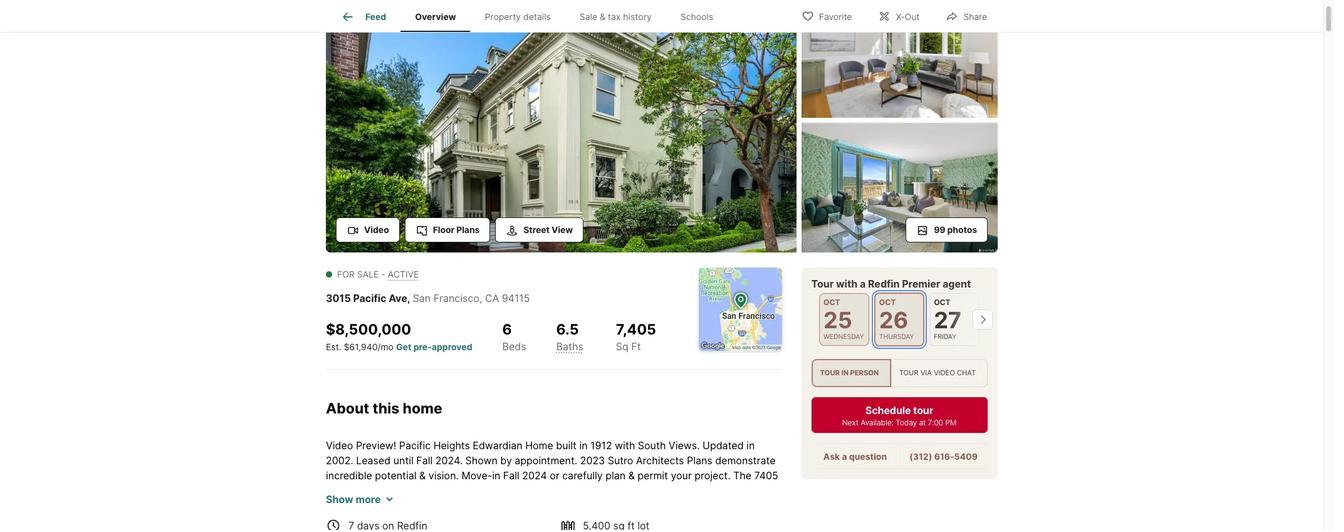 Task type: locate. For each thing, give the bounding box(es) containing it.
plans right floor
[[456, 224, 480, 235]]

1 vertical spatial home
[[383, 484, 409, 497]]

oct down redfin
[[880, 298, 896, 307]]

plans
[[456, 224, 480, 235], [687, 454, 712, 467]]

6.5
[[556, 321, 579, 338], [501, 484, 516, 497]]

3015 pacific ave, san francisco, ca 94115 image
[[326, 0, 797, 253], [802, 0, 998, 118], [802, 123, 998, 253]]

with up sutro at the bottom left of the page
[[615, 439, 635, 452]]

home
[[403, 400, 442, 417], [383, 484, 409, 497]]

1 horizontal spatial video
[[364, 224, 389, 235]]

wood
[[583, 514, 610, 527]]

chat
[[957, 369, 976, 378]]

3 oct from the left
[[934, 298, 951, 307]]

tour up the 25
[[812, 278, 834, 290]]

fall down by
[[503, 469, 519, 482]]

south
[[638, 439, 666, 452]]

overview tab
[[401, 2, 470, 32]]

1 horizontal spatial beautiful
[[642, 484, 684, 497]]

tour left person
[[820, 369, 840, 378]]

, down active
[[407, 292, 410, 305]]

active link
[[388, 269, 419, 280]]

0 vertical spatial 6.5
[[556, 321, 579, 338]]

6.5 inside "6.5 baths"
[[556, 321, 579, 338]]

in up demonstrate
[[747, 439, 755, 452]]

video for video preview! pacific heights edwardian home built in 1912 with south views. updated in 2002. leased until fall 2024. shown by appointment. 2023 sutro architects plans demonstrate incredible potential & vision. move-in fall 2024 or carefully plan & permit your project. the 7405 square foot home has 6 bedrooms & 6.5 bathrooms. portico entry, beautiful front door opens to a large foyer that reflects the elegant & classic san francisco styling. intricately laid hardwood floors under 10' 3 ceilings. grand staircase & beautiful wood detailing & columns. lr on the front of the house showcases a walnut panel over the fireplace. formal dr with a coffered ceili
[[326, 439, 353, 452]]

1 vertical spatial san
[[549, 499, 567, 512]]

6.5 up baths link
[[556, 321, 579, 338]]

plans inside button
[[456, 224, 480, 235]]

& up elegant
[[492, 484, 498, 497]]

ask
[[824, 451, 840, 462]]

2 vertical spatial with
[[655, 529, 675, 530]]

6.5 up 'classic'
[[501, 484, 516, 497]]

ask a question link
[[824, 451, 887, 462]]

the down bedrooms
[[448, 499, 463, 512]]

& inside tab
[[600, 11, 605, 22]]

1 vertical spatial with
[[615, 439, 635, 452]]

property details tab
[[470, 2, 565, 32]]

video up '2002.'
[[326, 439, 353, 452]]

1 vertical spatial 6.5
[[501, 484, 516, 497]]

a left large
[[326, 499, 332, 512]]

tour for tour via video chat
[[900, 369, 919, 378]]

2 oct from the left
[[880, 298, 896, 307]]

6 right has
[[432, 484, 438, 497]]

the down hardwood
[[740, 514, 755, 527]]

ceilings.
[[411, 514, 450, 527]]

99
[[934, 224, 945, 235]]

tour left "via" at the bottom
[[900, 369, 919, 378]]

the right over
[[539, 529, 554, 530]]

tab list
[[326, 0, 738, 32]]

laid
[[705, 499, 721, 512]]

next
[[842, 418, 859, 428]]

pacific down sale
[[353, 292, 386, 305]]

front down the project.
[[687, 484, 709, 497]]

0 horizontal spatial oct
[[824, 298, 840, 307]]

0 vertical spatial pacific
[[353, 292, 386, 305]]

3015
[[326, 292, 351, 305]]

video inside button
[[364, 224, 389, 235]]

pre-
[[413, 341, 432, 352]]

oct inside oct 27 friday
[[934, 298, 951, 307]]

(312) 616-5409
[[910, 451, 978, 462]]

1 horizontal spatial with
[[655, 529, 675, 530]]

panel
[[486, 529, 512, 530]]

in right built at left bottom
[[579, 439, 588, 452]]

francisco down 'portico'
[[569, 499, 615, 512]]

ft
[[631, 340, 641, 353]]

a down columns.
[[678, 529, 684, 530]]

1 horizontal spatial ,
[[479, 292, 482, 305]]

a right ask
[[842, 451, 847, 462]]

street view button
[[495, 217, 584, 243]]

francisco
[[434, 292, 479, 305], [569, 499, 615, 512]]

overview
[[415, 11, 456, 22]]

0 vertical spatial front
[[687, 484, 709, 497]]

0 vertical spatial francisco
[[434, 292, 479, 305]]

home inside the video preview! pacific heights edwardian home built in 1912 with south views. updated in 2002. leased until fall 2024. shown by appointment. 2023 sutro architects plans demonstrate incredible potential & vision. move-in fall 2024 or carefully plan & permit your project. the 7405 square foot home has 6 bedrooms & 6.5 bathrooms. portico entry, beautiful front door opens to a large foyer that reflects the elegant & classic san francisco styling. intricately laid hardwood floors under 10' 3 ceilings. grand staircase & beautiful wood detailing & columns. lr on the front of the house showcases a walnut panel over the fireplace. formal dr with a coffered ceili
[[383, 484, 409, 497]]

opens
[[737, 484, 766, 497]]

san
[[413, 292, 431, 305], [549, 499, 567, 512]]

large
[[334, 499, 358, 512]]

& up over
[[530, 514, 536, 527]]

pm
[[946, 418, 957, 428]]

oct inside oct 25 wednesday
[[824, 298, 840, 307]]

home right this
[[403, 400, 442, 417]]

history
[[623, 11, 652, 22]]

1 vertical spatial video
[[326, 439, 353, 452]]

$8,500,000
[[326, 321, 411, 338]]

1 vertical spatial pacific
[[399, 439, 431, 452]]

1 horizontal spatial 6.5
[[556, 321, 579, 338]]

with up oct 25 wednesday
[[836, 278, 858, 290]]

front
[[687, 484, 709, 497], [758, 514, 781, 527]]

oct 25 wednesday
[[824, 298, 864, 341]]

7:00
[[928, 418, 944, 428]]

1 vertical spatial beautiful
[[539, 514, 581, 527]]

street
[[524, 224, 550, 235]]

& down intricately
[[656, 514, 662, 527]]

1 vertical spatial francisco
[[569, 499, 615, 512]]

6 up beds
[[502, 321, 512, 338]]

approved
[[432, 341, 472, 352]]

1 vertical spatial front
[[758, 514, 781, 527]]

francisco inside the video preview! pacific heights edwardian home built in 1912 with south views. updated in 2002. leased until fall 2024. shown by appointment. 2023 sutro architects plans demonstrate incredible potential & vision. move-in fall 2024 or carefully plan & permit your project. the 7405 square foot home has 6 bedrooms & 6.5 bathrooms. portico entry, beautiful front door opens to a large foyer that reflects the elegant & classic san francisco styling. intricately laid hardwood floors under 10' 3 ceilings. grand staircase & beautiful wood detailing & columns. lr on the front of the house showcases a walnut panel over the fireplace. formal dr with a coffered ceili
[[569, 499, 615, 512]]

view
[[552, 224, 573, 235]]

under
[[356, 514, 383, 527]]

& up has
[[419, 469, 426, 482]]

oct for 27
[[934, 298, 951, 307]]

2 horizontal spatial with
[[836, 278, 858, 290]]

2 horizontal spatial oct
[[934, 298, 951, 307]]

reflects
[[410, 499, 445, 512]]

out
[[905, 11, 920, 22]]

pacific up until
[[399, 439, 431, 452]]

oct down agent
[[934, 298, 951, 307]]

schedule
[[866, 404, 911, 417]]

vision.
[[429, 469, 459, 482]]

with right "dr"
[[655, 529, 675, 530]]

entry,
[[612, 484, 640, 497]]

available:
[[861, 418, 894, 428]]

views.
[[669, 439, 700, 452]]

home down potential
[[383, 484, 409, 497]]

0 horizontal spatial san
[[413, 292, 431, 305]]

beautiful
[[642, 484, 684, 497], [539, 514, 581, 527]]

question
[[849, 451, 887, 462]]

1 horizontal spatial fall
[[503, 469, 519, 482]]

feed
[[365, 11, 386, 22]]

0 horizontal spatial video
[[326, 439, 353, 452]]

san right ave
[[413, 292, 431, 305]]

plans up the project.
[[687, 454, 712, 467]]

foot
[[361, 484, 380, 497]]

1 horizontal spatial 6
[[502, 321, 512, 338]]

schedule tour next available: today at 7:00 pm
[[842, 404, 957, 428]]

walnut
[[452, 529, 484, 530]]

beautiful down permit
[[642, 484, 684, 497]]

0 horizontal spatial 6.5
[[501, 484, 516, 497]]

via
[[921, 369, 932, 378]]

0 horizontal spatial plans
[[456, 224, 480, 235]]

beautiful up fireplace.
[[539, 514, 581, 527]]

premier
[[902, 278, 941, 290]]

1 horizontal spatial pacific
[[399, 439, 431, 452]]

elegant
[[466, 499, 502, 512]]

this
[[373, 400, 399, 417]]

bedrooms
[[441, 484, 489, 497]]

1 horizontal spatial oct
[[880, 298, 896, 307]]

0 horizontal spatial fall
[[416, 454, 433, 467]]

list box containing tour in person
[[812, 359, 988, 387]]

1 horizontal spatial san
[[549, 499, 567, 512]]

shown
[[465, 454, 498, 467]]

1 vertical spatial fall
[[503, 469, 519, 482]]

dr
[[638, 529, 652, 530]]

heights
[[434, 439, 470, 452]]

1 horizontal spatial plans
[[687, 454, 712, 467]]

$61,940
[[344, 341, 378, 352]]

est.
[[326, 341, 341, 352]]

edwardian
[[473, 439, 523, 452]]

oct up wednesday
[[824, 298, 840, 307]]

san inside the video preview! pacific heights edwardian home built in 1912 with south views. updated in 2002. leased until fall 2024. shown by appointment. 2023 sutro architects plans demonstrate incredible potential & vision. move-in fall 2024 or carefully plan & permit your project. the 7405 square foot home has 6 bedrooms & 6.5 bathrooms. portico entry, beautiful front door opens to a large foyer that reflects the elegant & classic san francisco styling. intricately laid hardwood floors under 10' 3 ceilings. grand staircase & beautiful wood detailing & columns. lr on the front of the house showcases a walnut panel over the fireplace. formal dr with a coffered ceili
[[549, 499, 567, 512]]

list box
[[812, 359, 988, 387]]

with
[[836, 278, 858, 290], [615, 439, 635, 452], [655, 529, 675, 530]]

front down hardwood
[[758, 514, 781, 527]]

portico
[[575, 484, 609, 497]]

video up for sale - active
[[364, 224, 389, 235]]

video inside the video preview! pacific heights edwardian home built in 1912 with south views. updated in 2002. leased until fall 2024. shown by appointment. 2023 sutro architects plans demonstrate incredible potential & vision. move-in fall 2024 or carefully plan & permit your project. the 7405 square foot home has 6 bedrooms & 6.5 bathrooms. portico entry, beautiful front door opens to a large foyer that reflects the elegant & classic san francisco styling. intricately laid hardwood floors under 10' 3 ceilings. grand staircase & beautiful wood detailing & columns. lr on the front of the house showcases a walnut panel over the fireplace. formal dr with a coffered ceili
[[326, 439, 353, 452]]

francisco left ca
[[434, 292, 479, 305]]

7405
[[754, 469, 778, 482]]

0 horizontal spatial 6
[[432, 484, 438, 497]]

1 horizontal spatial francisco
[[569, 499, 615, 512]]

1 vertical spatial plans
[[687, 454, 712, 467]]

property details
[[485, 11, 551, 22]]

0 horizontal spatial ,
[[407, 292, 410, 305]]

built
[[556, 439, 577, 452]]

1 oct from the left
[[824, 298, 840, 307]]

san down bathrooms.
[[549, 499, 567, 512]]

2 , from the left
[[479, 292, 482, 305]]

oct inside oct 26 thursday
[[880, 298, 896, 307]]

, left ca
[[479, 292, 482, 305]]

fall
[[416, 454, 433, 467], [503, 469, 519, 482]]

0 horizontal spatial francisco
[[434, 292, 479, 305]]

None button
[[875, 293, 925, 347], [819, 293, 870, 346], [930, 293, 980, 346], [875, 293, 925, 347], [819, 293, 870, 346], [930, 293, 980, 346]]

6 beds
[[502, 321, 526, 353]]

1 vertical spatial 6
[[432, 484, 438, 497]]

leased
[[356, 454, 391, 467]]

0 vertical spatial plans
[[456, 224, 480, 235]]

& left tax
[[600, 11, 605, 22]]

0 vertical spatial video
[[364, 224, 389, 235]]

ca
[[485, 292, 499, 305]]

oct for 25
[[824, 298, 840, 307]]

94115
[[502, 292, 530, 305]]

tour
[[914, 404, 934, 417]]

tour for tour in person
[[820, 369, 840, 378]]

formal
[[604, 529, 636, 530]]

detailing
[[612, 514, 653, 527]]

0 vertical spatial 6
[[502, 321, 512, 338]]

fall right until
[[416, 454, 433, 467]]



Task type: describe. For each thing, give the bounding box(es) containing it.
0 vertical spatial home
[[403, 400, 442, 417]]

active
[[388, 269, 419, 280]]

baths link
[[556, 340, 583, 353]]

bathrooms.
[[518, 484, 573, 497]]

tax
[[608, 11, 621, 22]]

0 vertical spatial with
[[836, 278, 858, 290]]

get pre-approved link
[[396, 341, 472, 352]]

a left redfin
[[860, 278, 866, 290]]

6.5 baths
[[556, 321, 583, 353]]

share button
[[935, 3, 998, 29]]

25
[[824, 306, 852, 334]]

the down floors
[[338, 529, 354, 530]]

showcases
[[388, 529, 441, 530]]

tour for tour with a redfin premier agent
[[812, 278, 834, 290]]

sale
[[357, 269, 379, 280]]

in left person
[[842, 369, 849, 378]]

tour with a redfin premier agent
[[812, 278, 971, 290]]

2024
[[522, 469, 547, 482]]

plans inside the video preview! pacific heights edwardian home built in 1912 with south views. updated in 2002. leased until fall 2024. shown by appointment. 2023 sutro architects plans demonstrate incredible potential & vision. move-in fall 2024 or carefully plan & permit your project. the 7405 square foot home has 6 bedrooms & 6.5 bathrooms. portico entry, beautiful front door opens to a large foyer that reflects the elegant & classic san francisco styling. intricately laid hardwood floors under 10' 3 ceilings. grand staircase & beautiful wood detailing & columns. lr on the front of the house showcases a walnut panel over the fireplace. formal dr with a coffered ceili
[[687, 454, 712, 467]]

3015 pacific ave , san francisco , ca 94115
[[326, 292, 530, 305]]

tab list containing feed
[[326, 0, 738, 32]]

the
[[733, 469, 752, 482]]

intricately
[[655, 499, 702, 512]]

friday
[[934, 333, 957, 341]]

details
[[523, 11, 551, 22]]

styling.
[[618, 499, 652, 512]]

0 horizontal spatial with
[[615, 439, 635, 452]]

& right plan
[[628, 469, 635, 482]]

updated
[[703, 439, 744, 452]]

pacific inside the video preview! pacific heights edwardian home built in 1912 with south views. updated in 2002. leased until fall 2024. shown by appointment. 2023 sutro architects plans demonstrate incredible potential & vision. move-in fall 2024 or carefully plan & permit your project. the 7405 square foot home has 6 bedrooms & 6.5 bathrooms. portico entry, beautiful front door opens to a large foyer that reflects the elegant & classic san francisco styling. intricately laid hardwood floors under 10' 3 ceilings. grand staircase & beautiful wood detailing & columns. lr on the front of the house showcases a walnut panel over the fireplace. formal dr with a coffered ceili
[[399, 439, 431, 452]]

for sale - active
[[337, 269, 419, 280]]

agent
[[943, 278, 971, 290]]

26
[[880, 306, 909, 334]]

6.5 inside the video preview! pacific heights edwardian home built in 1912 with south views. updated in 2002. leased until fall 2024. shown by appointment. 2023 sutro architects plans demonstrate incredible potential & vision. move-in fall 2024 or carefully plan & permit your project. the 7405 square foot home has 6 bedrooms & 6.5 bathrooms. portico entry, beautiful front door opens to a large foyer that reflects the elegant & classic san francisco styling. intricately laid hardwood floors under 10' 3 ceilings. grand staircase & beautiful wood detailing & columns. lr on the front of the house showcases a walnut panel over the fireplace. formal dr with a coffered ceili
[[501, 484, 516, 497]]

about this home
[[326, 400, 442, 417]]

carefully
[[562, 469, 603, 482]]

person
[[851, 369, 879, 378]]

616-
[[935, 451, 955, 462]]

ask a question
[[824, 451, 887, 462]]

schools
[[681, 11, 713, 22]]

a down ceilings.
[[444, 529, 449, 530]]

show more
[[326, 493, 381, 505]]

favorite button
[[791, 3, 863, 29]]

sale
[[580, 11, 597, 22]]

0 horizontal spatial beautiful
[[539, 514, 581, 527]]

fireplace.
[[557, 529, 601, 530]]

0 horizontal spatial pacific
[[353, 292, 386, 305]]

property
[[485, 11, 521, 22]]

redfin
[[868, 278, 900, 290]]

beds
[[502, 340, 526, 353]]

floors
[[326, 514, 353, 527]]

1 , from the left
[[407, 292, 410, 305]]

map entry image
[[699, 268, 782, 351]]

grand
[[453, 514, 481, 527]]

classic
[[514, 499, 546, 512]]

feed link
[[340, 9, 386, 24]]

in down shown
[[492, 469, 500, 482]]

99 photos
[[934, 224, 977, 235]]

schools tab
[[666, 2, 728, 32]]

0 horizontal spatial front
[[687, 484, 709, 497]]

2002.
[[326, 454, 353, 467]]

potential
[[375, 469, 416, 482]]

0 vertical spatial san
[[413, 292, 431, 305]]

video
[[934, 369, 955, 378]]

tour in person
[[820, 369, 879, 378]]

for
[[337, 269, 355, 280]]

99 photos button
[[906, 217, 988, 243]]

0 vertical spatial beautiful
[[642, 484, 684, 497]]

hardwood
[[724, 499, 772, 512]]

sq
[[616, 340, 629, 353]]

show more button
[[326, 492, 393, 507]]

0 vertical spatial fall
[[416, 454, 433, 467]]

has
[[412, 484, 429, 497]]

-
[[381, 269, 385, 280]]

video for video
[[364, 224, 389, 235]]

7,405 sq ft
[[616, 321, 656, 353]]

sale & tax history tab
[[565, 2, 666, 32]]

oct for 26
[[880, 298, 896, 307]]

wednesday
[[824, 333, 864, 341]]

x-out button
[[868, 3, 930, 29]]

& up staircase
[[504, 499, 511, 512]]

about
[[326, 400, 369, 417]]

x-out
[[896, 11, 920, 22]]

staircase
[[484, 514, 527, 527]]

27
[[934, 306, 962, 334]]

6 inside the video preview! pacific heights edwardian home built in 1912 with south views. updated in 2002. leased until fall 2024. shown by appointment. 2023 sutro architects plans demonstrate incredible potential & vision. move-in fall 2024 or carefully plan & permit your project. the 7405 square foot home has 6 bedrooms & 6.5 bathrooms. portico entry, beautiful front door opens to a large foyer that reflects the elegant & classic san francisco styling. intricately laid hardwood floors under 10' 3 ceilings. grand staircase & beautiful wood detailing & columns. lr on the front of the house showcases a walnut panel over the fireplace. formal dr with a coffered ceili
[[432, 484, 438, 497]]

by
[[500, 454, 512, 467]]

x-
[[896, 11, 905, 22]]

home
[[525, 439, 553, 452]]

$8,500,000 est. $61,940 /mo get pre-approved
[[326, 321, 472, 352]]

2024.
[[435, 454, 463, 467]]

1 horizontal spatial front
[[758, 514, 781, 527]]

or
[[550, 469, 560, 482]]

on
[[725, 514, 737, 527]]

10'
[[386, 514, 399, 527]]

/mo
[[378, 341, 394, 352]]

(312) 616-5409 link
[[910, 451, 978, 462]]

over
[[515, 529, 536, 530]]

appointment.
[[515, 454, 577, 467]]

preview!
[[356, 439, 396, 452]]

baths
[[556, 340, 583, 353]]

tour via video chat
[[900, 369, 976, 378]]

next image
[[973, 310, 993, 330]]

square
[[326, 484, 358, 497]]

your
[[671, 469, 692, 482]]

that
[[388, 499, 407, 512]]

street view
[[524, 224, 573, 235]]

6 inside 6 beds
[[502, 321, 512, 338]]

favorite
[[819, 11, 852, 22]]

oct 27 friday
[[934, 298, 962, 341]]



Task type: vqa. For each thing, say whether or not it's contained in the screenshot.
you
no



